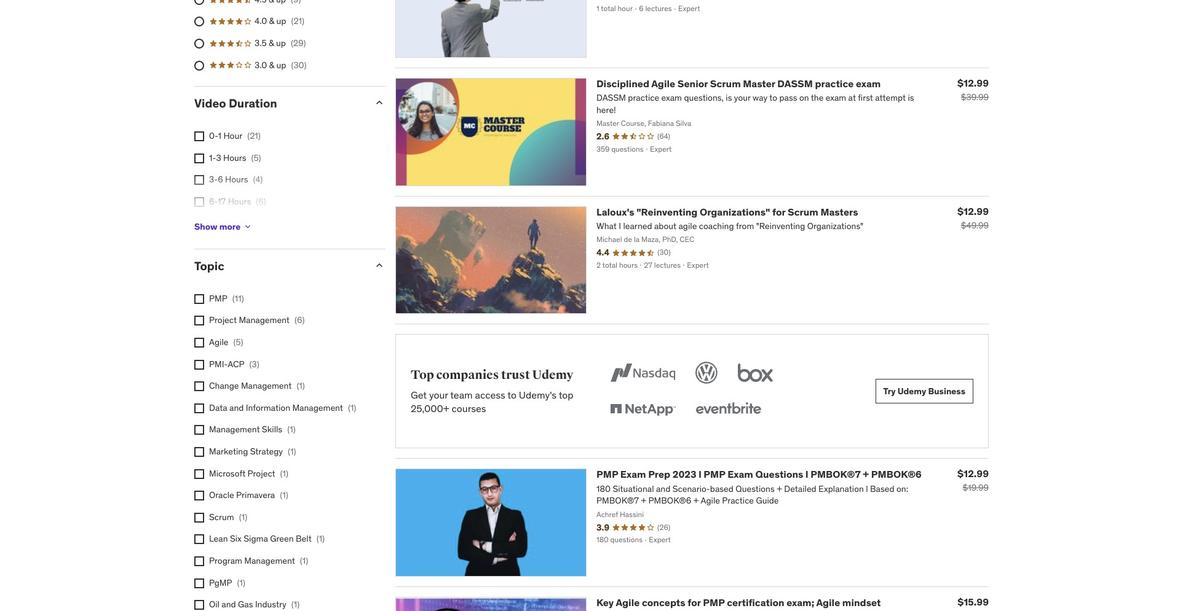 Task type: vqa. For each thing, say whether or not it's contained in the screenshot.


Task type: describe. For each thing, give the bounding box(es) containing it.
(29)
[[291, 38, 306, 49]]

pmp right 2023
[[704, 469, 725, 481]]

program management (1)
[[209, 556, 308, 567]]

(21) for 4.0 & up (21)
[[291, 16, 304, 27]]

trust
[[501, 368, 530, 383]]

3
[[216, 152, 221, 163]]

$12.99 $49.99
[[957, 205, 989, 231]]

1-
[[209, 152, 216, 163]]

scrum (1)
[[209, 512, 247, 523]]

top companies trust udemy get your team access to udemy's top 25,000+ courses
[[411, 368, 573, 415]]

xsmall image for pgmp (1)
[[194, 579, 204, 589]]

key
[[596, 597, 614, 610]]

6-
[[209, 196, 218, 207]]

change management (1)
[[209, 381, 305, 392]]

2 l from the left
[[806, 469, 808, 481]]

access
[[475, 389, 505, 401]]

management for project management
[[239, 315, 290, 326]]

business
[[928, 386, 965, 397]]

0-1 hour (21)
[[209, 130, 261, 141]]

key agile concepts for pmp certification exam; agile mindset
[[596, 597, 881, 610]]

companies
[[436, 368, 499, 383]]

key agile concepts for pmp certification exam; agile mindset link
[[596, 597, 881, 610]]

(3)
[[249, 359, 259, 370]]

for for scrum
[[772, 206, 786, 218]]

$12.99 for laloux's "reinventing organizations" for scrum masters
[[957, 205, 989, 217]]

3.0 & up (30)
[[255, 59, 307, 70]]

$12.99 $19.99
[[957, 468, 989, 494]]

team
[[450, 389, 473, 401]]

more
[[219, 221, 241, 232]]

microsoft
[[209, 468, 245, 479]]

laloux's "reinventing organizations" for scrum masters link
[[596, 206, 858, 218]]

xsmall image for microsoft project (1)
[[194, 470, 204, 479]]

1 vertical spatial (5)
[[233, 337, 243, 348]]

senior
[[677, 77, 708, 90]]

1-3 hours (5)
[[209, 152, 261, 163]]

video duration
[[194, 96, 277, 111]]

17+ hours
[[209, 218, 248, 229]]

belt
[[296, 534, 312, 545]]

xsmall image for 1-
[[194, 153, 204, 163]]

"reinventing
[[637, 206, 698, 218]]

your
[[429, 389, 448, 401]]

pmi-acp (3)
[[209, 359, 259, 370]]

top
[[559, 389, 573, 401]]

nasdaq image
[[607, 360, 678, 387]]

1 vertical spatial udemy
[[898, 386, 926, 397]]

2 horizontal spatial scrum
[[788, 206, 818, 218]]

agile up pmi-
[[209, 337, 228, 348]]

agile (5)
[[209, 337, 243, 348]]

pmp left 'certification'
[[703, 597, 725, 610]]

1 l from the left
[[699, 469, 701, 481]]

topic button
[[194, 259, 363, 274]]

2 vertical spatial scrum
[[209, 512, 234, 523]]

3-6 hours (4)
[[209, 174, 263, 185]]

change
[[209, 381, 239, 392]]

2023
[[673, 469, 697, 481]]

xsmall image for oil and gas industry (1)
[[194, 601, 204, 611]]

udemy inside top companies trust udemy get your team access to udemy's top 25,000+ courses
[[532, 368, 573, 383]]

pmbok®6
[[871, 469, 922, 481]]

courses
[[452, 403, 486, 415]]

dassm
[[777, 77, 813, 90]]

4.0 & up (21)
[[255, 16, 304, 27]]

(30)
[[291, 59, 307, 70]]

microsoft project (1)
[[209, 468, 288, 479]]

to
[[508, 389, 517, 401]]

show
[[194, 221, 217, 232]]

& for 3.5
[[269, 38, 274, 49]]

sigma
[[244, 534, 268, 545]]

try
[[883, 386, 896, 397]]

video
[[194, 96, 226, 111]]

1 horizontal spatial project
[[248, 468, 275, 479]]

marketing strategy (1)
[[209, 446, 296, 457]]

project management (6)
[[209, 315, 305, 326]]

data
[[209, 403, 227, 414]]

oracle primavera (1)
[[209, 490, 288, 501]]

agile left senior
[[651, 77, 675, 90]]

0-
[[209, 130, 218, 141]]

$15.99
[[958, 597, 989, 609]]

xsmall image for 3-
[[194, 175, 204, 185]]

(21) for 0-1 hour (21)
[[247, 130, 261, 141]]

xsmall image for agile (5)
[[194, 338, 204, 348]]

up for 4.0 & up
[[276, 16, 286, 27]]

information
[[246, 403, 290, 414]]

hours for 1-3 hours
[[223, 152, 246, 163]]

pmi-
[[209, 359, 228, 370]]

1 horizontal spatial (5)
[[251, 152, 261, 163]]

xsmall image for program management (1)
[[194, 557, 204, 567]]

mindset
[[842, 597, 881, 610]]

$12.99 for disciplined agile senior scrum master dassm practice exam
[[957, 77, 989, 89]]

xsmall image for marketing strategy (1)
[[194, 448, 204, 457]]

exam;
[[787, 597, 814, 610]]

marketing
[[209, 446, 248, 457]]

pmp (11)
[[209, 293, 244, 304]]

xsmall image for 6-17 hours (6)
[[194, 197, 204, 207]]

disciplined
[[596, 77, 649, 90]]

pgmp (1)
[[209, 578, 245, 589]]

hours for 3-6 hours
[[225, 174, 248, 185]]

0 horizontal spatial project
[[209, 315, 237, 326]]

$12.99 $39.99
[[957, 77, 989, 103]]

box image
[[735, 360, 776, 387]]

small image for topic
[[373, 260, 386, 272]]

pmp exam prep 2023 l pmp exam questions l pmbok®7 + pmbok®6 link
[[596, 469, 922, 481]]

oil and gas industry (1)
[[209, 600, 300, 611]]

masters
[[821, 206, 858, 218]]

acp
[[228, 359, 244, 370]]

xsmall image inside show more button
[[243, 222, 253, 232]]

& for 3.0
[[269, 59, 274, 70]]

master
[[743, 77, 775, 90]]

6
[[218, 174, 223, 185]]

up for 3.0 & up
[[276, 59, 286, 70]]

4.0
[[255, 16, 267, 27]]

pmp exam prep 2023 l pmp exam questions l pmbok®7 + pmbok®6
[[596, 469, 922, 481]]

oracle
[[209, 490, 234, 501]]

up for 3.5 & up
[[276, 38, 286, 49]]



Task type: locate. For each thing, give the bounding box(es) containing it.
(21) up (29)
[[291, 16, 304, 27]]

certification
[[727, 597, 784, 610]]

xsmall image for management
[[194, 426, 204, 436]]

4 xsmall image from the top
[[194, 404, 204, 414]]

scrum
[[710, 77, 741, 90], [788, 206, 818, 218], [209, 512, 234, 523]]

hours right 6
[[225, 174, 248, 185]]

hours right 3
[[223, 152, 246, 163]]

$12.99 up $19.99
[[957, 468, 989, 481]]

0 vertical spatial (6)
[[256, 196, 266, 207]]

small image
[[373, 97, 386, 109], [373, 260, 386, 272]]

and right data
[[229, 403, 244, 414]]

2 & from the top
[[269, 38, 274, 49]]

industry
[[255, 600, 286, 611]]

1 horizontal spatial udemy
[[898, 386, 926, 397]]

1 vertical spatial project
[[248, 468, 275, 479]]

0 vertical spatial $12.99
[[957, 77, 989, 89]]

$12.99 up '$39.99' in the right of the page
[[957, 77, 989, 89]]

2 vertical spatial &
[[269, 59, 274, 70]]

3 & from the top
[[269, 59, 274, 70]]

exam left questions at the right
[[728, 469, 753, 481]]

duration
[[229, 96, 277, 111]]

xsmall image left pmp (11)
[[194, 294, 204, 304]]

and
[[229, 403, 244, 414], [222, 600, 236, 611]]

l
[[699, 469, 701, 481], [806, 469, 808, 481]]

xsmall image left pmi-
[[194, 360, 204, 370]]

questions
[[755, 469, 803, 481]]

eventbrite image
[[693, 397, 764, 424]]

video duration button
[[194, 96, 363, 111]]

xsmall image left the pgmp
[[194, 579, 204, 589]]

1 horizontal spatial for
[[772, 206, 786, 218]]

scrum down oracle
[[209, 512, 234, 523]]

pmp left prep at bottom right
[[596, 469, 618, 481]]

hour
[[223, 130, 242, 141]]

1 horizontal spatial (21)
[[291, 16, 304, 27]]

management down (11)
[[239, 315, 290, 326]]

prep
[[648, 469, 670, 481]]

1 exam from the left
[[620, 469, 646, 481]]

xsmall image for scrum (1)
[[194, 513, 204, 523]]

exam
[[620, 469, 646, 481], [728, 469, 753, 481]]

agile right the key
[[616, 597, 640, 610]]

xsmall image for 0-1 hour (21)
[[194, 132, 204, 141]]

0 vertical spatial and
[[229, 403, 244, 414]]

l right questions at the right
[[806, 469, 808, 481]]

volkswagen image
[[693, 360, 720, 387]]

xsmall image left 0-
[[194, 132, 204, 141]]

organizations"
[[700, 206, 770, 218]]

management down lean six sigma green belt (1)
[[244, 556, 295, 567]]

top
[[411, 368, 434, 383]]

(4)
[[253, 174, 263, 185]]

practice
[[815, 77, 854, 90]]

get
[[411, 389, 427, 401]]

$12.99 for pmp exam prep 2023 l pmp exam questions l pmbok®7 + pmbok®6
[[957, 468, 989, 481]]

up left (29)
[[276, 38, 286, 49]]

1 vertical spatial for
[[688, 597, 701, 610]]

show more
[[194, 221, 241, 232]]

up left (30)
[[276, 59, 286, 70]]

concepts
[[642, 597, 685, 610]]

topic
[[194, 259, 224, 274]]

(5) up acp
[[233, 337, 243, 348]]

xsmall image for oracle
[[194, 491, 204, 501]]

0 vertical spatial &
[[269, 16, 274, 27]]

pmp left (11)
[[209, 293, 227, 304]]

1 vertical spatial (21)
[[247, 130, 261, 141]]

program
[[209, 556, 242, 567]]

xsmall image
[[194, 153, 204, 163], [194, 175, 204, 185], [194, 316, 204, 326], [194, 404, 204, 414], [194, 426, 204, 436], [194, 491, 204, 501]]

up
[[276, 16, 286, 27], [276, 38, 286, 49], [276, 59, 286, 70]]

(6) down topic dropdown button
[[295, 315, 305, 326]]

1 & from the top
[[269, 16, 274, 27]]

2 small image from the top
[[373, 260, 386, 272]]

& right 3.0
[[269, 59, 274, 70]]

0 vertical spatial for
[[772, 206, 786, 218]]

(6) down (4)
[[256, 196, 266, 207]]

skills
[[262, 425, 282, 436]]

3.0
[[255, 59, 267, 70]]

1 vertical spatial scrum
[[788, 206, 818, 218]]

xsmall image for project
[[194, 316, 204, 326]]

xsmall image right more
[[243, 222, 253, 232]]

xsmall image left microsoft
[[194, 470, 204, 479]]

xsmall image for data
[[194, 404, 204, 414]]

$49.99
[[961, 220, 989, 231]]

0 horizontal spatial (5)
[[233, 337, 243, 348]]

six
[[230, 534, 242, 545]]

gas
[[238, 600, 253, 611]]

1 horizontal spatial (6)
[[295, 315, 305, 326]]

2 exam from the left
[[728, 469, 753, 481]]

5 xsmall image from the top
[[194, 426, 204, 436]]

management up marketing
[[209, 425, 260, 436]]

lean six sigma green belt (1)
[[209, 534, 325, 545]]

xsmall image left the program
[[194, 557, 204, 567]]

& for 4.0
[[269, 16, 274, 27]]

(21)
[[291, 16, 304, 27], [247, 130, 261, 141]]

(6)
[[256, 196, 266, 207], [295, 315, 305, 326]]

xsmall image left change at bottom
[[194, 382, 204, 392]]

and for oil
[[222, 600, 236, 611]]

1 vertical spatial &
[[269, 38, 274, 49]]

1 vertical spatial small image
[[373, 260, 386, 272]]

try udemy business
[[883, 386, 965, 397]]

2 vertical spatial up
[[276, 59, 286, 70]]

3 xsmall image from the top
[[194, 316, 204, 326]]

project up agile (5)
[[209, 315, 237, 326]]

and for data
[[229, 403, 244, 414]]

management for program management
[[244, 556, 295, 567]]

0 horizontal spatial (6)
[[256, 196, 266, 207]]

and right oil
[[222, 600, 236, 611]]

0 vertical spatial (5)
[[251, 152, 261, 163]]

udemy right try
[[898, 386, 926, 397]]

(5) up (4)
[[251, 152, 261, 163]]

0 horizontal spatial exam
[[620, 469, 646, 481]]

(11)
[[232, 293, 244, 304]]

exam
[[856, 77, 881, 90]]

netapp image
[[607, 397, 678, 424]]

2 up from the top
[[276, 38, 286, 49]]

primavera
[[236, 490, 275, 501]]

1
[[218, 130, 221, 141]]

management right information
[[292, 403, 343, 414]]

1 horizontal spatial exam
[[728, 469, 753, 481]]

xsmall image left scrum (1)
[[194, 513, 204, 523]]

0 vertical spatial project
[[209, 315, 237, 326]]

$19.99
[[963, 483, 989, 494]]

25,000+
[[411, 403, 449, 415]]

1 small image from the top
[[373, 97, 386, 109]]

for for pmp
[[688, 597, 701, 610]]

management up information
[[241, 381, 292, 392]]

17
[[218, 196, 226, 207]]

0 horizontal spatial scrum
[[209, 512, 234, 523]]

management for change management
[[241, 381, 292, 392]]

2 $12.99 from the top
[[957, 205, 989, 217]]

17+
[[209, 218, 223, 229]]

xsmall image for lean six sigma green belt (1)
[[194, 535, 204, 545]]

udemy up the top
[[532, 368, 573, 383]]

$12.99 up $49.99
[[957, 205, 989, 217]]

0 vertical spatial scrum
[[710, 77, 741, 90]]

scrum left masters on the top of page
[[788, 206, 818, 218]]

agile
[[651, 77, 675, 90], [209, 337, 228, 348], [616, 597, 640, 610], [816, 597, 840, 610]]

0 vertical spatial small image
[[373, 97, 386, 109]]

0 vertical spatial udemy
[[532, 368, 573, 383]]

xsmall image left oil
[[194, 601, 204, 611]]

2 xsmall image from the top
[[194, 175, 204, 185]]

0 horizontal spatial (21)
[[247, 130, 261, 141]]

xsmall image
[[194, 132, 204, 141], [194, 197, 204, 207], [243, 222, 253, 232], [194, 294, 204, 304], [194, 338, 204, 348], [194, 360, 204, 370], [194, 382, 204, 392], [194, 448, 204, 457], [194, 470, 204, 479], [194, 513, 204, 523], [194, 535, 204, 545], [194, 557, 204, 567], [194, 579, 204, 589], [194, 601, 204, 611]]

3 up from the top
[[276, 59, 286, 70]]

disciplined agile senior scrum master dassm practice exam link
[[596, 77, 881, 90]]

xsmall image for change management (1)
[[194, 382, 204, 392]]

1 vertical spatial $12.99
[[957, 205, 989, 217]]

xsmall image left 'lean'
[[194, 535, 204, 545]]

project
[[209, 315, 237, 326], [248, 468, 275, 479]]

1 $12.99 from the top
[[957, 77, 989, 89]]

small image for video duration
[[373, 97, 386, 109]]

1 xsmall image from the top
[[194, 153, 204, 163]]

lean
[[209, 534, 228, 545]]

agile right exam;
[[816, 597, 840, 610]]

3-
[[209, 174, 218, 185]]

1 vertical spatial (6)
[[295, 315, 305, 326]]

laloux's
[[596, 206, 634, 218]]

pgmp
[[209, 578, 232, 589]]

&
[[269, 16, 274, 27], [269, 38, 274, 49], [269, 59, 274, 70]]

exam left prep at bottom right
[[620, 469, 646, 481]]

project down strategy
[[248, 468, 275, 479]]

for right organizations"
[[772, 206, 786, 218]]

hours right 17
[[228, 196, 251, 207]]

$12.99
[[957, 77, 989, 89], [957, 205, 989, 217], [957, 468, 989, 481]]

& right 3.5
[[269, 38, 274, 49]]

6 xsmall image from the top
[[194, 491, 204, 501]]

& right 4.0
[[269, 16, 274, 27]]

disciplined agile senior scrum master dassm practice exam
[[596, 77, 881, 90]]

xsmall image left agile (5)
[[194, 338, 204, 348]]

3.5
[[255, 38, 267, 49]]

xsmall image left 6-
[[194, 197, 204, 207]]

xsmall image for pmp (11)
[[194, 294, 204, 304]]

0 horizontal spatial l
[[699, 469, 701, 481]]

up right 4.0
[[276, 16, 286, 27]]

hours right 17+
[[225, 218, 248, 229]]

3 $12.99 from the top
[[957, 468, 989, 481]]

xsmall image left marketing
[[194, 448, 204, 457]]

scrum right senior
[[710, 77, 741, 90]]

udemy's
[[519, 389, 557, 401]]

xsmall image for pmi-acp (3)
[[194, 360, 204, 370]]

strategy
[[250, 446, 283, 457]]

+
[[863, 469, 869, 481]]

try udemy business link
[[875, 380, 973, 404]]

0 horizontal spatial for
[[688, 597, 701, 610]]

0 vertical spatial up
[[276, 16, 286, 27]]

l right 2023
[[699, 469, 701, 481]]

1 horizontal spatial l
[[806, 469, 808, 481]]

hours
[[223, 152, 246, 163], [225, 174, 248, 185], [228, 196, 251, 207], [225, 218, 248, 229]]

pmbok®7
[[811, 469, 861, 481]]

1 vertical spatial up
[[276, 38, 286, 49]]

for right the concepts
[[688, 597, 701, 610]]

$39.99
[[961, 92, 989, 103]]

hours for 6-17 hours
[[228, 196, 251, 207]]

0 vertical spatial (21)
[[291, 16, 304, 27]]

laloux's "reinventing organizations" for scrum masters
[[596, 206, 858, 218]]

0 horizontal spatial udemy
[[532, 368, 573, 383]]

(21) right hour
[[247, 130, 261, 141]]

2 vertical spatial $12.99
[[957, 468, 989, 481]]

3.5 & up (29)
[[255, 38, 306, 49]]

1 vertical spatial and
[[222, 600, 236, 611]]

1 horizontal spatial scrum
[[710, 77, 741, 90]]

1 up from the top
[[276, 16, 286, 27]]



